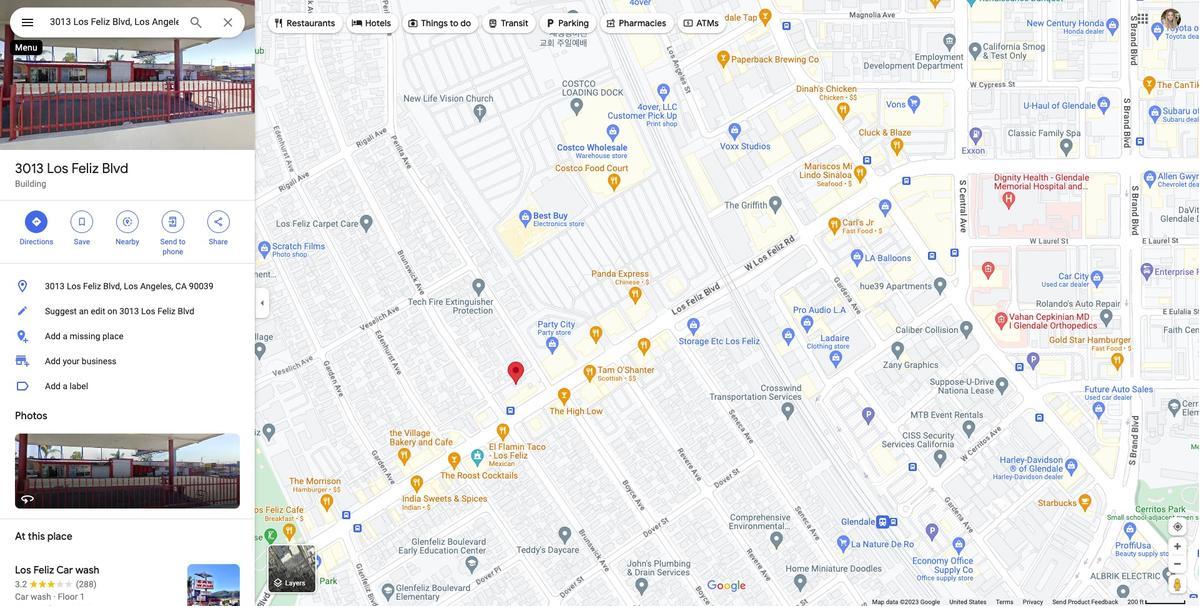 Task type: vqa. For each thing, say whether or not it's contained in the screenshot.
'San'
no



Task type: locate. For each thing, give the bounding box(es) containing it.
3 add from the top
[[45, 381, 61, 391]]

blvd
[[102, 160, 128, 177], [178, 306, 194, 316]]

add for add your business
[[45, 356, 61, 366]]

suggest an edit on 3013 los feliz blvd
[[45, 306, 194, 316]]

2 vertical spatial 3013
[[119, 306, 139, 316]]

0 vertical spatial a
[[63, 331, 67, 341]]

0 horizontal spatial blvd
[[102, 160, 128, 177]]

send up phone
[[160, 237, 177, 246]]

add inside add a missing place button
[[45, 331, 61, 341]]

 parking
[[545, 16, 589, 30]]


[[408, 16, 419, 30]]

united states button
[[950, 598, 987, 606]]

3013 los feliz blvd main content
[[0, 0, 255, 606]]

1 vertical spatial a
[[63, 381, 67, 391]]

car down "3.2"
[[15, 592, 28, 602]]

united states
[[950, 599, 987, 606]]

200 ft
[[1128, 599, 1144, 606]]

to up phone
[[179, 237, 186, 246]]

los feliz car wash
[[15, 564, 99, 577]]

feliz left the blvd,
[[83, 281, 101, 291]]


[[545, 16, 556, 30]]

blvd down ca
[[178, 306, 194, 316]]

share
[[209, 237, 228, 246]]

3013 los feliz blvd, los angeles, ca 90039
[[45, 281, 214, 291]]

2 horizontal spatial 3013
[[119, 306, 139, 316]]

feliz up 
[[71, 160, 99, 177]]

business
[[82, 356, 117, 366]]

0 vertical spatial 3013
[[15, 160, 44, 177]]

add left your
[[45, 356, 61, 366]]

3013 for blvd,
[[45, 281, 65, 291]]

to inside send to phone
[[179, 237, 186, 246]]

2 vertical spatial add
[[45, 381, 61, 391]]


[[76, 215, 88, 229]]

an
[[79, 306, 89, 316]]

do
[[461, 17, 471, 29]]

feedback
[[1092, 599, 1119, 606]]

footer containing map data ©2023 google
[[873, 598, 1128, 606]]

a left the missing
[[63, 331, 67, 341]]

layers
[[285, 579, 306, 588]]

0 vertical spatial add
[[45, 331, 61, 341]]

1 horizontal spatial 3013
[[45, 281, 65, 291]]

1 vertical spatial car
[[15, 592, 28, 602]]

wash left ·
[[31, 592, 51, 602]]

1 horizontal spatial place
[[102, 331, 124, 341]]

send product feedback button
[[1053, 598, 1119, 606]]

send to phone
[[160, 237, 186, 256]]

place right this
[[47, 531, 72, 543]]

send
[[160, 237, 177, 246], [1053, 599, 1067, 606]]

1 vertical spatial blvd
[[178, 306, 194, 316]]

a
[[63, 331, 67, 341], [63, 381, 67, 391]]


[[31, 215, 42, 229]]

los inside 3013 los feliz blvd building
[[47, 160, 68, 177]]

0 horizontal spatial 3013
[[15, 160, 44, 177]]

label
[[70, 381, 88, 391]]

3013
[[15, 160, 44, 177], [45, 281, 65, 291], [119, 306, 139, 316]]

footer inside google maps element
[[873, 598, 1128, 606]]

2 a from the top
[[63, 381, 67, 391]]

1 vertical spatial to
[[179, 237, 186, 246]]

0 horizontal spatial place
[[47, 531, 72, 543]]

 pharmacies
[[605, 16, 667, 30]]

2 add from the top
[[45, 356, 61, 366]]

1 horizontal spatial car
[[56, 564, 73, 577]]

 things to do
[[408, 16, 471, 30]]

car wash · floor 1
[[15, 592, 85, 602]]

3013 inside button
[[119, 306, 139, 316]]

angeles,
[[140, 281, 173, 291]]

to
[[450, 17, 459, 29], [179, 237, 186, 246]]

add for add a missing place
[[45, 331, 61, 341]]


[[605, 16, 617, 30]]

send inside send to phone
[[160, 237, 177, 246]]

footer
[[873, 598, 1128, 606]]

feliz up 3.2 stars 288 reviews "image"
[[33, 564, 54, 577]]

show your location image
[[1173, 521, 1184, 532]]

wash
[[75, 564, 99, 577], [31, 592, 51, 602]]

wash up (288)
[[75, 564, 99, 577]]

3013 inside button
[[45, 281, 65, 291]]

add
[[45, 331, 61, 341], [45, 356, 61, 366], [45, 381, 61, 391]]

1 horizontal spatial to
[[450, 17, 459, 29]]

transit
[[501, 17, 529, 29]]

0 horizontal spatial send
[[160, 237, 177, 246]]


[[352, 16, 363, 30]]

atms
[[697, 17, 719, 29]]

add a label button
[[0, 374, 255, 399]]

3013 inside 3013 los feliz blvd building
[[15, 160, 44, 177]]

on
[[107, 306, 117, 316]]

zoom out image
[[1174, 559, 1183, 569]]

1 add from the top
[[45, 331, 61, 341]]

send inside button
[[1053, 599, 1067, 606]]

add inside add your business link
[[45, 356, 61, 366]]

1 vertical spatial add
[[45, 356, 61, 366]]

car
[[56, 564, 73, 577], [15, 592, 28, 602]]

map data ©2023 google
[[873, 599, 941, 606]]

1 vertical spatial send
[[1053, 599, 1067, 606]]

add inside add a label button
[[45, 381, 61, 391]]

terms button
[[997, 598, 1014, 606]]

feliz inside button
[[158, 306, 176, 316]]

0 horizontal spatial to
[[179, 237, 186, 246]]


[[683, 16, 694, 30]]

0 horizontal spatial car
[[15, 592, 28, 602]]

add left 'label'
[[45, 381, 61, 391]]

1 horizontal spatial blvd
[[178, 306, 194, 316]]

feliz
[[71, 160, 99, 177], [83, 281, 101, 291], [158, 306, 176, 316], [33, 564, 54, 577]]

3013 up suggest
[[45, 281, 65, 291]]

send for send to phone
[[160, 237, 177, 246]]

3013 up building
[[15, 160, 44, 177]]

a left 'label'
[[63, 381, 67, 391]]

1 vertical spatial wash
[[31, 592, 51, 602]]

1 a from the top
[[63, 331, 67, 341]]

feliz inside 3013 los feliz blvd building
[[71, 160, 99, 177]]

0 vertical spatial to
[[450, 17, 459, 29]]

privacy button
[[1023, 598, 1044, 606]]

None field
[[50, 14, 179, 29]]

add down suggest
[[45, 331, 61, 341]]

90039
[[189, 281, 214, 291]]

add your business
[[45, 356, 117, 366]]

united
[[950, 599, 968, 606]]

0 vertical spatial send
[[160, 237, 177, 246]]

actions for 3013 los feliz blvd region
[[0, 201, 255, 263]]

privacy
[[1023, 599, 1044, 606]]

3013 right on
[[119, 306, 139, 316]]

states
[[969, 599, 987, 606]]

send left product
[[1053, 599, 1067, 606]]

feliz down angeles,
[[158, 306, 176, 316]]

blvd up 
[[102, 160, 128, 177]]

3013 Los Feliz Blvd, Los Angeles, CA 90039 field
[[10, 7, 245, 37]]

los
[[47, 160, 68, 177], [67, 281, 81, 291], [124, 281, 138, 291], [141, 306, 155, 316], [15, 564, 31, 577]]

car up 3.2 stars 288 reviews "image"
[[56, 564, 73, 577]]

1 vertical spatial 3013
[[45, 281, 65, 291]]

1 horizontal spatial wash
[[75, 564, 99, 577]]

1 horizontal spatial send
[[1053, 599, 1067, 606]]

0 vertical spatial place
[[102, 331, 124, 341]]

phone
[[163, 247, 183, 256]]

send for send product feedback
[[1053, 599, 1067, 606]]

save
[[74, 237, 90, 246]]

place
[[102, 331, 124, 341], [47, 531, 72, 543]]

to left do
[[450, 17, 459, 29]]

google maps element
[[0, 0, 1200, 606]]

3013 los feliz blvd building
[[15, 160, 128, 189]]

place down on
[[102, 331, 124, 341]]

0 vertical spatial blvd
[[102, 160, 128, 177]]

map
[[873, 599, 885, 606]]



Task type: describe. For each thing, give the bounding box(es) containing it.
add for add a label
[[45, 381, 61, 391]]

product
[[1069, 599, 1090, 606]]

your
[[63, 356, 80, 366]]

0 horizontal spatial wash
[[31, 592, 51, 602]]

to inside  things to do
[[450, 17, 459, 29]]

 button
[[10, 7, 45, 40]]

200 ft button
[[1128, 599, 1187, 606]]

pharmacies
[[619, 17, 667, 29]]


[[213, 215, 224, 229]]

0 vertical spatial car
[[56, 564, 73, 577]]

1
[[80, 592, 85, 602]]

0 vertical spatial wash
[[75, 564, 99, 577]]

(288)
[[76, 579, 97, 589]]

los inside suggest an edit on 3013 los feliz blvd button
[[141, 306, 155, 316]]

3.2
[[15, 579, 27, 589]]

 hotels
[[352, 16, 391, 30]]

photos
[[15, 410, 47, 422]]

suggest an edit on 3013 los feliz blvd button
[[0, 299, 255, 324]]


[[20, 14, 35, 31]]

nearby
[[116, 237, 139, 246]]

3013 for blvd
[[15, 160, 44, 177]]

none field inside the 3013 los feliz blvd, los angeles, ca 90039 field
[[50, 14, 179, 29]]

a for label
[[63, 381, 67, 391]]

show street view coverage image
[[1169, 575, 1187, 594]]

 atms
[[683, 16, 719, 30]]

at this place
[[15, 531, 72, 543]]

send product feedback
[[1053, 599, 1119, 606]]

zoom in image
[[1174, 542, 1183, 551]]

edit
[[91, 306, 105, 316]]

ft
[[1140, 599, 1144, 606]]

blvd,
[[103, 281, 122, 291]]

add a label
[[45, 381, 88, 391]]

·
[[53, 592, 56, 602]]

restaurants
[[287, 17, 335, 29]]

terms
[[997, 599, 1014, 606]]

©2023
[[900, 599, 919, 606]]

place inside button
[[102, 331, 124, 341]]

google account: michelle dermenjian  
(michelle.dermenjian@adept.ai) image
[[1162, 9, 1182, 29]]

this
[[28, 531, 45, 543]]


[[488, 16, 499, 30]]

blvd inside 3013 los feliz blvd building
[[102, 160, 128, 177]]

blvd inside button
[[178, 306, 194, 316]]

 restaurants
[[273, 16, 335, 30]]

data
[[886, 599, 899, 606]]

3.2 stars 288 reviews image
[[15, 578, 97, 591]]

hotels
[[365, 17, 391, 29]]


[[273, 16, 284, 30]]

suggest
[[45, 306, 77, 316]]

google
[[921, 599, 941, 606]]


[[167, 215, 179, 229]]

add a missing place
[[45, 331, 124, 341]]

things
[[421, 17, 448, 29]]

parking
[[559, 17, 589, 29]]

at
[[15, 531, 26, 543]]

 search field
[[10, 7, 245, 40]]

collapse side panel image
[[256, 296, 269, 310]]

missing
[[70, 331, 100, 341]]

add a missing place button
[[0, 324, 255, 349]]

building
[[15, 179, 46, 189]]

1 vertical spatial place
[[47, 531, 72, 543]]

floor
[[58, 592, 78, 602]]

200
[[1128, 599, 1139, 606]]


[[122, 215, 133, 229]]

directions
[[20, 237, 53, 246]]

 transit
[[488, 16, 529, 30]]

feliz inside button
[[83, 281, 101, 291]]

a for missing
[[63, 331, 67, 341]]

ca
[[175, 281, 187, 291]]

add your business link
[[0, 349, 255, 374]]

3013 los feliz blvd, los angeles, ca 90039 button
[[0, 274, 255, 299]]



